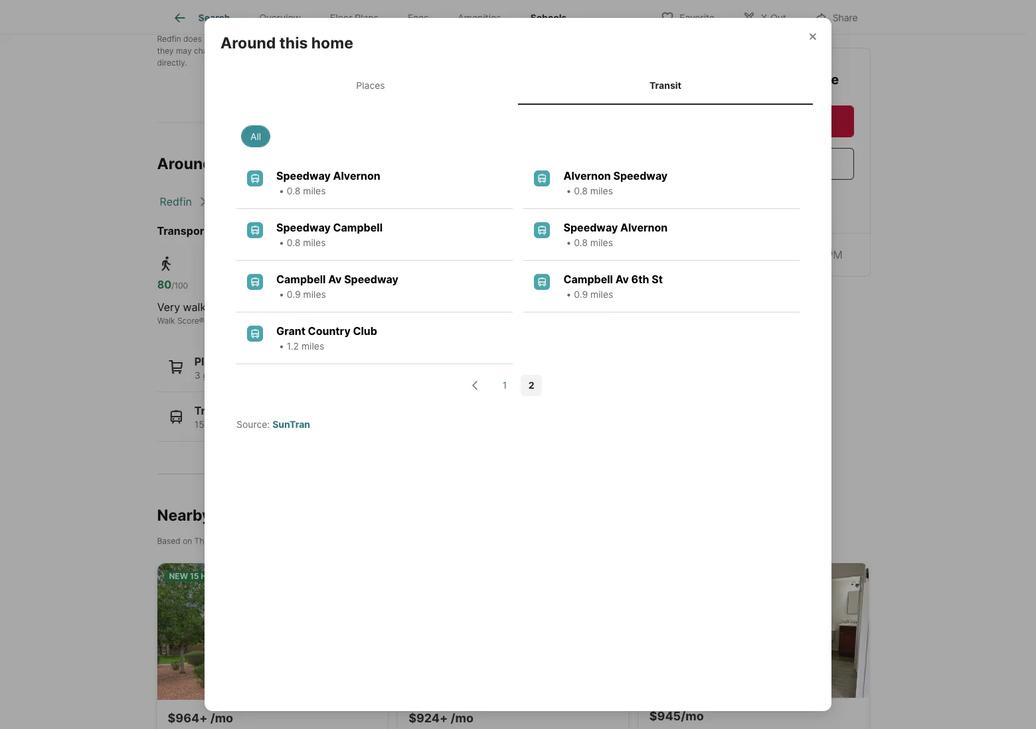 Task type: describe. For each thing, give the bounding box(es) containing it.
st
[[652, 273, 663, 286]]

nearby rentals
[[157, 506, 267, 525]]

favorite
[[680, 12, 715, 23]]

2 0.9 from the left
[[574, 289, 588, 300]]

score
[[177, 316, 199, 326]]

• inside campbell av speedway • 0.9 miles
[[279, 289, 284, 300]]

nearby
[[157, 506, 211, 525]]

own
[[371, 2, 387, 12]]

share button
[[803, 3, 869, 30]]

0.8 down alvernon speedway
[[574, 185, 588, 197]]

$924+ /mo
[[409, 712, 474, 726]]

amenities
[[458, 12, 501, 23]]

on
[[183, 537, 192, 547]]

be inside guaranteed to be accurate. to verify school enrollment eligibility, contact the school district directly.
[[324, 46, 334, 56]]

some transit
[[280, 301, 344, 314]]

ago
[[219, 572, 237, 582]]

search
[[198, 12, 230, 23]]

transit
[[312, 301, 344, 314]]

new 15 hrs ago
[[169, 572, 237, 582]]

and inside school service boundaries are intended to be used as a reference only; they may change and are not
[[224, 46, 238, 56]]

miles down speedway alvernon in the top of the page
[[590, 237, 613, 248]]

accurate.
[[336, 46, 371, 56]]

photo of 2929 e 6th st, tucson, az 85716 image
[[157, 564, 387, 701]]

fees
[[408, 12, 429, 23]]

fees tab
[[393, 2, 443, 34]]

80
[[157, 278, 172, 291]]

club
[[353, 325, 377, 338]]

0.8 inside speedway alvernon • 0.8 miles
[[287, 185, 300, 197]]

benedictine down out
[[761, 72, 839, 88]]

to inside guaranteed to be accurate. to verify school enrollment eligibility, contact the school district directly.
[[315, 46, 322, 56]]

open today: 9:00 am-6:00 pm
[[689, 248, 843, 262]]

2 their from the left
[[489, 2, 506, 12]]

/mo for $964+ /mo
[[210, 712, 233, 726]]

benedictine up tucson
[[248, 155, 338, 173]]

x-out button
[[731, 3, 798, 30]]

15 for new
[[190, 572, 199, 582]]

park
[[325, 370, 345, 381]]

redfin for redfin
[[160, 195, 192, 208]]

miles inside grant country club • 1.2 miles
[[302, 341, 324, 352]]

av for 6th
[[615, 273, 629, 286]]

alvernon speedway
[[564, 169, 668, 183]]

15 for transit
[[194, 419, 204, 430]]

new
[[169, 572, 188, 582]]

$964+
[[168, 712, 208, 726]]

arizona link
[[213, 195, 251, 208]]

hrs
[[201, 572, 217, 582]]

overview
[[259, 12, 301, 23]]

guaranteed to be accurate. to verify school enrollment eligibility, contact the school district directly.
[[157, 46, 613, 68]]

speedway for speedway campbell • 0.8 miles
[[276, 221, 331, 234]]

x-out
[[761, 12, 786, 23]]

transportation
[[157, 224, 235, 237]]

®
[[199, 316, 204, 326]]

1 horizontal spatial are
[[467, 34, 479, 44]]

0.8 inside speedway campbell • 0.8 miles
[[287, 237, 300, 248]]

school down service
[[408, 46, 433, 56]]

overview tab
[[245, 2, 315, 34]]

0 horizontal spatial are
[[240, 46, 252, 56]]

suntran link
[[272, 419, 310, 430]]

source:
[[236, 419, 270, 430]]

• down speedway alvernon in the top of the page
[[566, 237, 571, 248]]

step,
[[281, 2, 300, 12]]

$924+
[[409, 712, 448, 726]]

speedway up speedway alvernon in the top of the page
[[613, 169, 668, 183]]

they
[[157, 46, 174, 56]]

transit 15 stops nearby
[[194, 405, 264, 430]]

by
[[193, 14, 202, 24]]

determine
[[449, 2, 487, 12]]

80 /100
[[157, 278, 188, 291]]

• down alvernon speedway
[[566, 185, 571, 197]]

1.2
[[287, 341, 299, 352]]

tucson link
[[272, 195, 308, 208]]

speedway alvernon
[[564, 221, 668, 234]]

to inside first step, and conduct their own investigation to determine their desired schools or school districts, including by contacting and visiting the schools themselves.
[[439, 2, 447, 12]]

a
[[570, 34, 574, 44]]

x-
[[761, 12, 771, 23]]

enrollment
[[435, 46, 475, 56]]

around this home element
[[221, 18, 369, 53]]

change
[[194, 46, 222, 56]]

• down campbell av 6th st
[[566, 289, 571, 300]]

the inside guaranteed to be accurate. to verify school enrollment eligibility, contact the school district directly.
[[546, 46, 558, 56]]

arizona
[[213, 195, 251, 208]]

6:00
[[801, 248, 823, 262]]

campbell for campbell av speedway • 0.9 miles
[[276, 273, 326, 286]]

conduct
[[318, 2, 349, 12]]

0 horizontal spatial not
[[204, 34, 216, 44]]

guarantee
[[262, 34, 300, 44]]

schools tab
[[516, 2, 582, 34]]

transit for transit 15 stops nearby
[[194, 405, 231, 418]]

1 inside 'places 3 groceries, 32 restaurants, 1 park'
[[318, 370, 323, 381]]

places for places 3 groceries, 32 restaurants, 1 park
[[194, 355, 229, 368]]

school
[[365, 34, 391, 44]]

places 3 groceries, 32 restaurants, 1 park
[[194, 355, 345, 381]]

am-
[[779, 248, 801, 262]]

40
[[280, 278, 295, 291]]

the right on
[[194, 537, 209, 547]]

biker's paradise
[[397, 301, 476, 314]]

suntran
[[272, 419, 310, 430]]

very walkable walk score ®
[[157, 301, 227, 326]]

miles down campbell av 6th st
[[591, 289, 613, 300]]

to
[[374, 46, 383, 56]]

1 vertical spatial and
[[247, 14, 261, 24]]

miles inside speedway alvernon • 0.8 miles
[[303, 185, 326, 197]]

contact
[[678, 72, 730, 88]]

speedway for speedway alvernon
[[564, 221, 618, 234]]

groceries,
[[203, 370, 247, 381]]

benedictine down tucson
[[286, 224, 348, 237]]

6th
[[631, 273, 649, 286]]

restaurants,
[[263, 370, 316, 381]]

2 button
[[521, 375, 542, 397]]

campbell for campbell av 6th st
[[564, 273, 613, 286]]

tab list inside around this home dialog
[[221, 67, 816, 105]]

/mo for $945 /mo
[[681, 710, 704, 724]]

redfin for redfin does not endorse or guarantee this information.
[[157, 34, 181, 44]]

the right near
[[263, 224, 283, 237]]

campbell av 6th st
[[564, 273, 663, 286]]

the right contact at the top of page
[[733, 72, 758, 88]]

eligibility,
[[477, 46, 513, 56]]

favorite button
[[650, 3, 726, 30]]

• inside grant country club • 1.2 miles
[[279, 341, 284, 352]]

school inside first step, and conduct their own investigation to determine their desired schools or school districts, including by contacting and visiting the schools themselves.
[[580, 2, 605, 12]]

2 horizontal spatial and
[[302, 2, 316, 12]]

be inside school service boundaries are intended to be used as a reference only; they may change and are not
[[527, 34, 536, 44]]

school down a
[[560, 46, 585, 56]]

country
[[308, 325, 351, 338]]



Task type: locate. For each thing, give the bounding box(es) containing it.
the down "step,"
[[292, 14, 305, 24]]

are down "endorse"
[[240, 46, 252, 56]]

are
[[467, 34, 479, 44], [240, 46, 252, 56]]

0 horizontal spatial be
[[324, 46, 334, 56]]

1 vertical spatial • 0.8 miles
[[566, 237, 613, 248]]

15
[[194, 419, 204, 430], [190, 572, 199, 582]]

alvernon for speedway alvernon
[[620, 221, 668, 234]]

speedway up campbell av 6th st
[[564, 221, 618, 234]]

0 horizontal spatial 1
[[318, 370, 323, 381]]

0 vertical spatial • 0.8 miles
[[566, 185, 613, 197]]

miles up some transit
[[303, 289, 326, 300]]

0 vertical spatial transit
[[650, 80, 681, 91]]

first step, and conduct their own investigation to determine their desired schools or school districts, including by contacting and visiting the schools themselves.
[[157, 2, 640, 24]]

• 0.8 miles for speedway
[[566, 237, 613, 248]]

biker's
[[397, 301, 430, 314]]

to down the information. on the left of page
[[315, 46, 322, 56]]

the up arizona link
[[216, 155, 245, 173]]

2 horizontal spatial to
[[517, 34, 524, 44]]

around up redfin 'link'
[[157, 155, 212, 173]]

0 vertical spatial schools
[[539, 2, 568, 12]]

tucson
[[272, 195, 308, 208]]

0 vertical spatial or
[[570, 2, 578, 12]]

1 • 0.8 miles from the top
[[566, 185, 613, 197]]

open
[[689, 248, 716, 262]]

places for places
[[356, 80, 385, 91]]

1 vertical spatial places
[[194, 355, 229, 368]]

miles
[[303, 185, 326, 197], [590, 185, 613, 197], [303, 237, 326, 248], [590, 237, 613, 248], [303, 289, 326, 300], [591, 289, 613, 300], [302, 341, 324, 352]]

this
[[302, 34, 316, 44], [279, 34, 308, 53]]

not inside school service boundaries are intended to be used as a reference only; they may change and are not
[[255, 46, 267, 56]]

contact the benedictine
[[678, 72, 839, 88]]

0 horizontal spatial their
[[352, 2, 369, 12]]

transportation near the benedictine
[[157, 224, 348, 237]]

0.8 down around the benedictine
[[287, 185, 300, 197]]

campbell down speedway alvernon • 0.8 miles
[[333, 221, 383, 234]]

places up groceries,
[[194, 355, 229, 368]]

15 left stops
[[194, 419, 204, 430]]

2 • 0.8 miles from the top
[[566, 237, 613, 248]]

9:00
[[753, 248, 776, 262]]

campbell inside campbell av speedway • 0.9 miles
[[276, 273, 326, 286]]

1 vertical spatial transit
[[194, 405, 231, 418]]

1 horizontal spatial be
[[527, 34, 536, 44]]

1 vertical spatial redfin
[[160, 195, 192, 208]]

be up contact
[[527, 34, 536, 44]]

district
[[587, 46, 613, 56]]

0 horizontal spatial transit
[[194, 405, 231, 418]]

0 vertical spatial 15
[[194, 419, 204, 430]]

their up amenities
[[489, 2, 506, 12]]

tab list containing search
[[157, 0, 592, 34]]

floor plans tab
[[315, 2, 393, 34]]

0 horizontal spatial /mo
[[210, 712, 233, 726]]

be
[[527, 34, 536, 44], [324, 46, 334, 56]]

0 vertical spatial and
[[302, 2, 316, 12]]

schools down 'conduct'
[[307, 14, 336, 24]]

• right near
[[279, 237, 284, 248]]

1 vertical spatial be
[[324, 46, 334, 56]]

very
[[157, 301, 180, 314]]

school left the districts,
[[580, 2, 605, 12]]

1 vertical spatial tab list
[[221, 67, 816, 105]]

0.9 inside campbell av speedway • 0.9 miles
[[287, 289, 301, 300]]

campbell
[[333, 221, 383, 234], [276, 273, 326, 286], [564, 273, 613, 286]]

redfin up transportation
[[160, 195, 192, 208]]

the down used
[[546, 46, 558, 56]]

floor
[[330, 12, 352, 23]]

1 vertical spatial are
[[240, 46, 252, 56]]

• 0.8 miles down speedway alvernon in the top of the page
[[566, 237, 613, 248]]

photo of 1376 n country club rd, tucson, az 85716 image
[[639, 564, 869, 699]]

speedway inside speedway campbell • 0.8 miles
[[276, 221, 331, 234]]

around down contacting
[[221, 34, 276, 53]]

1 horizontal spatial or
[[570, 2, 578, 12]]

0 vertical spatial to
[[439, 2, 447, 12]]

1 /100 from the left
[[172, 281, 188, 291]]

• 0.8 miles for alvernon
[[566, 185, 613, 197]]

grant
[[276, 325, 305, 338]]

0 horizontal spatial around
[[157, 155, 212, 173]]

to up contact
[[517, 34, 524, 44]]

intended
[[481, 34, 515, 44]]

• up some at the top left of page
[[279, 289, 284, 300]]

0 horizontal spatial schools
[[307, 14, 336, 24]]

1 horizontal spatial their
[[489, 2, 506, 12]]

search link
[[172, 10, 230, 26]]

speedway up tucson
[[276, 169, 331, 183]]

some
[[280, 301, 309, 314]]

1 horizontal spatial and
[[247, 14, 261, 24]]

1 vertical spatial 15
[[190, 572, 199, 582]]

only;
[[615, 34, 633, 44]]

all
[[250, 131, 261, 142]]

0 vertical spatial redfin
[[157, 34, 181, 44]]

1 vertical spatial the
[[546, 46, 558, 56]]

15 left hrs
[[190, 572, 199, 582]]

1 vertical spatial to
[[517, 34, 524, 44]]

schools
[[539, 2, 568, 12], [307, 14, 336, 24]]

boundaries
[[423, 34, 465, 44]]

• 0.8 miles down alvernon speedway
[[566, 185, 613, 197]]

miles right 1.2
[[302, 341, 324, 352]]

miles inside speedway campbell • 0.8 miles
[[303, 237, 326, 248]]

desired
[[509, 2, 537, 12]]

1 av from the left
[[328, 273, 342, 286]]

1 button
[[494, 375, 515, 397]]

investigation
[[389, 2, 437, 12]]

home
[[311, 34, 353, 53]]

tab list
[[157, 0, 592, 34], [221, 67, 816, 105]]

2 vertical spatial to
[[315, 46, 322, 56]]

schools
[[530, 12, 567, 23]]

alvernon up speedway alvernon in the top of the page
[[564, 169, 611, 183]]

• 0.9 miles
[[566, 289, 613, 300]]

2
[[528, 380, 534, 392]]

or right "endorse"
[[252, 34, 259, 44]]

themselves.
[[338, 14, 383, 24]]

•
[[279, 185, 284, 197], [566, 185, 571, 197], [279, 237, 284, 248], [566, 237, 571, 248], [279, 289, 284, 300], [566, 289, 571, 300], [279, 341, 284, 352]]

and right "step,"
[[302, 2, 316, 12]]

may
[[176, 46, 192, 56]]

miles inside campbell av speedway • 0.9 miles
[[303, 289, 326, 300]]

/100 for 80
[[172, 281, 188, 291]]

out
[[771, 12, 786, 23]]

• inside speedway alvernon • 0.8 miles
[[279, 185, 284, 197]]

guaranteed
[[269, 46, 312, 56]]

places tab
[[223, 69, 518, 102]]

redfin up they
[[157, 34, 181, 44]]

1 left "2" at the right of page
[[503, 380, 507, 392]]

campbell up some at the top left of page
[[276, 273, 326, 286]]

tab list containing places
[[221, 67, 816, 105]]

speedway up biker's in the left of the page
[[344, 273, 399, 286]]

alvernon up 6th
[[620, 221, 668, 234]]

1 horizontal spatial /100
[[295, 281, 311, 291]]

speedway alvernon • 0.8 miles
[[276, 169, 380, 197]]

0.9
[[287, 289, 301, 300], [574, 289, 588, 300]]

paradise
[[433, 301, 476, 314]]

0 vertical spatial around
[[221, 34, 276, 53]]

around for around the benedictine
[[157, 155, 212, 173]]

their
[[352, 2, 369, 12], [489, 2, 506, 12]]

15 inside transit 15 stops nearby
[[194, 419, 204, 430]]

their up 'themselves.' at the top of the page
[[352, 2, 369, 12]]

miles up speedway campbell • 0.8 miles
[[303, 185, 326, 197]]

share
[[833, 12, 858, 23]]

/100 up some at the top left of page
[[295, 281, 311, 291]]

the inside first step, and conduct their own investigation to determine their desired schools or school districts, including by contacting and visiting the schools themselves.
[[292, 14, 305, 24]]

redfin does not endorse or guarantee this information.
[[157, 34, 363, 44]]

amenities tab
[[443, 2, 516, 34]]

1 horizontal spatial 1
[[503, 380, 507, 392]]

/100 inside 80 /100
[[172, 281, 188, 291]]

3
[[194, 370, 200, 381]]

1 0.9 from the left
[[287, 289, 301, 300]]

be down the information. on the left of page
[[324, 46, 334, 56]]

places inside places tab
[[356, 80, 385, 91]]

rentals
[[214, 506, 267, 525]]

around this home dialog
[[205, 18, 832, 712]]

1 horizontal spatial alvernon
[[564, 169, 611, 183]]

• inside speedway campbell • 0.8 miles
[[279, 237, 284, 248]]

0 horizontal spatial the
[[292, 14, 305, 24]]

this down overview tab
[[279, 34, 308, 53]]

av up transit
[[328, 273, 342, 286]]

1 vertical spatial not
[[255, 46, 267, 56]]

alvernon inside speedway alvernon • 0.8 miles
[[333, 169, 380, 183]]

campbell av speedway • 0.9 miles
[[276, 273, 399, 300]]

visiting
[[263, 14, 290, 24]]

0 horizontal spatial alvernon
[[333, 169, 380, 183]]

pm
[[826, 248, 843, 262]]

1 their from the left
[[352, 2, 369, 12]]

0.8 down tucson
[[287, 237, 300, 248]]

alvernon for speedway alvernon • 0.8 miles
[[333, 169, 380, 183]]

0 horizontal spatial or
[[252, 34, 259, 44]]

all list box
[[231, 121, 805, 147]]

av left 6th
[[615, 273, 629, 286]]

transit tab
[[518, 69, 813, 102]]

or inside first step, and conduct their own investigation to determine their desired schools or school districts, including by contacting and visiting the schools themselves.
[[570, 2, 578, 12]]

around for around this home
[[221, 34, 276, 53]]

stops
[[207, 419, 231, 430]]

campbell up • 0.9 miles
[[564, 273, 613, 286]]

• down around the benedictine
[[279, 185, 284, 197]]

1 horizontal spatial around
[[221, 34, 276, 53]]

2 vertical spatial and
[[224, 46, 238, 56]]

benedictine down rentals
[[211, 537, 256, 547]]

1 horizontal spatial 0.9
[[574, 289, 588, 300]]

2 horizontal spatial /mo
[[681, 710, 704, 724]]

/mo for $924+ /mo
[[451, 712, 474, 726]]

miles up 40 /100
[[303, 237, 326, 248]]

$945
[[649, 710, 681, 724]]

school service boundaries are intended to be used as a reference only; they may change and are not
[[157, 34, 633, 56]]

1 horizontal spatial to
[[439, 2, 447, 12]]

to inside school service boundaries are intended to be used as a reference only; they may change and are not
[[517, 34, 524, 44]]

the
[[733, 72, 758, 88], [216, 155, 245, 173], [263, 224, 283, 237], [194, 537, 209, 547]]

0 vertical spatial be
[[527, 34, 536, 44]]

1 left park
[[318, 370, 323, 381]]

0.9 down campbell av 6th st
[[574, 289, 588, 300]]

1 horizontal spatial transit
[[650, 80, 681, 91]]

campbell inside speedway campbell • 0.8 miles
[[333, 221, 383, 234]]

around the benedictine
[[157, 155, 338, 173]]

plans
[[355, 12, 379, 23]]

and down "endorse"
[[224, 46, 238, 56]]

1 horizontal spatial /mo
[[451, 712, 474, 726]]

places down guaranteed to be accurate. to verify school enrollment eligibility, contact the school district directly.
[[356, 80, 385, 91]]

0 horizontal spatial 0.9
[[287, 289, 301, 300]]

speedway campbell • 0.8 miles
[[276, 221, 383, 248]]

and up redfin does not endorse or guarantee this information.
[[247, 14, 261, 24]]

contacting
[[205, 14, 245, 24]]

1 horizontal spatial places
[[356, 80, 385, 91]]

$945 /mo
[[649, 710, 704, 724]]

this inside dialog
[[279, 34, 308, 53]]

speedway down tucson
[[276, 221, 331, 234]]

or up a
[[570, 2, 578, 12]]

0 horizontal spatial to
[[315, 46, 322, 56]]

walkable
[[183, 301, 227, 314]]

service
[[393, 34, 420, 44]]

0 horizontal spatial and
[[224, 46, 238, 56]]

are up enrollment
[[467, 34, 479, 44]]

0 vertical spatial the
[[292, 14, 305, 24]]

1 horizontal spatial the
[[546, 46, 558, 56]]

2 horizontal spatial campbell
[[564, 273, 613, 286]]

nearby
[[234, 419, 264, 430]]

/100 up very
[[172, 281, 188, 291]]

source: suntran
[[236, 419, 310, 430]]

miles down alvernon speedway
[[590, 185, 613, 197]]

alvernon up speedway campbell • 0.8 miles
[[333, 169, 380, 183]]

to left determine at top left
[[439, 2, 447, 12]]

/100 for 40
[[295, 281, 311, 291]]

this up 'guaranteed'
[[302, 34, 316, 44]]

near
[[237, 224, 261, 237]]

1 vertical spatial or
[[252, 34, 259, 44]]

walk
[[157, 316, 175, 326]]

transit inside transit 15 stops nearby
[[194, 405, 231, 418]]

not down redfin does not endorse or guarantee this information.
[[255, 46, 267, 56]]

• left 1.2
[[279, 341, 284, 352]]

transit
[[650, 80, 681, 91], [194, 405, 231, 418]]

schools up schools
[[539, 2, 568, 12]]

based on the benedictine
[[157, 537, 256, 547]]

av
[[328, 273, 342, 286], [615, 273, 629, 286]]

0 vertical spatial are
[[467, 34, 479, 44]]

1 vertical spatial around
[[157, 155, 212, 173]]

0 horizontal spatial av
[[328, 273, 342, 286]]

0 vertical spatial tab list
[[157, 0, 592, 34]]

places inside 'places 3 groceries, 32 restaurants, 1 park'
[[194, 355, 229, 368]]

contact
[[515, 46, 543, 56]]

speedway inside campbell av speedway • 0.9 miles
[[344, 273, 399, 286]]

0.9 up some at the top left of page
[[287, 289, 301, 300]]

0 vertical spatial not
[[204, 34, 216, 44]]

• 0.8 miles
[[566, 185, 613, 197], [566, 237, 613, 248]]

0.8 down speedway alvernon in the top of the page
[[574, 237, 588, 248]]

1 horizontal spatial not
[[255, 46, 267, 56]]

2 /100 from the left
[[295, 281, 311, 291]]

around inside dialog
[[221, 34, 276, 53]]

1 horizontal spatial av
[[615, 273, 629, 286]]

not up change
[[204, 34, 216, 44]]

1 inside button
[[503, 380, 507, 392]]

0 horizontal spatial /100
[[172, 281, 188, 291]]

transit for transit
[[650, 80, 681, 91]]

av for speedway
[[328, 273, 342, 286]]

/100 inside 40 /100
[[295, 281, 311, 291]]

1 horizontal spatial schools
[[539, 2, 568, 12]]

0 vertical spatial places
[[356, 80, 385, 91]]

speedway inside speedway alvernon • 0.8 miles
[[276, 169, 331, 183]]

1 horizontal spatial campbell
[[333, 221, 383, 234]]

1 vertical spatial schools
[[307, 14, 336, 24]]

2 horizontal spatial alvernon
[[620, 221, 668, 234]]

based
[[157, 537, 181, 547]]

floor plans
[[330, 12, 379, 23]]

0 horizontal spatial campbell
[[276, 273, 326, 286]]

av inside campbell av speedway • 0.9 miles
[[328, 273, 342, 286]]

as
[[559, 34, 568, 44]]

does
[[183, 34, 202, 44]]

not
[[204, 34, 216, 44], [255, 46, 267, 56]]

speedway for speedway alvernon • 0.8 miles
[[276, 169, 331, 183]]

0 horizontal spatial places
[[194, 355, 229, 368]]

directly.
[[157, 58, 187, 68]]

transit inside "tab"
[[650, 80, 681, 91]]

2 av from the left
[[615, 273, 629, 286]]



Task type: vqa. For each thing, say whether or not it's contained in the screenshot.
View
no



